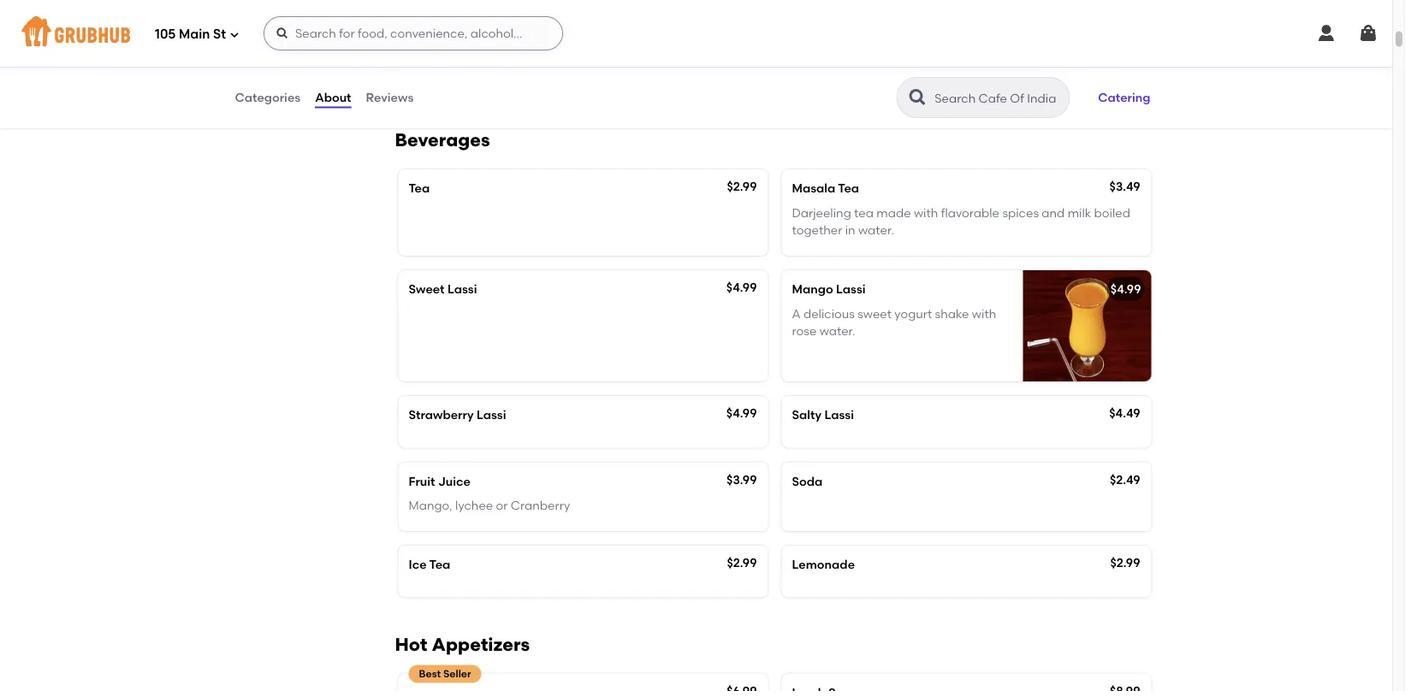 Task type: vqa. For each thing, say whether or not it's contained in the screenshot.
Create Your Own Pizza
no



Task type: locate. For each thing, give the bounding box(es) containing it.
0 horizontal spatial and
[[510, 63, 533, 77]]

with left fresh
[[524, 45, 548, 60]]

$2.99 left lemonade
[[727, 556, 757, 570]]

chutneys.
[[536, 63, 591, 77]]

with inside darjeeling tea made with flavorable spices and milk boiled together in water.
[[914, 205, 938, 220]]

tea
[[409, 181, 430, 196], [838, 181, 859, 196], [429, 558, 450, 572]]

dal maharani
[[407, 21, 487, 36]]

with right made
[[914, 205, 938, 220]]

$4.99 left salty
[[726, 406, 757, 421]]

and up gluten
[[618, 45, 641, 60]]

water. down delicious
[[820, 324, 855, 338]]

lassi right salty
[[825, 408, 854, 422]]

1 horizontal spatial water.
[[858, 223, 894, 237]]

gluten
[[594, 63, 633, 77]]

lassi up delicious
[[836, 282, 866, 297]]

beverages
[[395, 129, 490, 151]]

with right the shake
[[972, 306, 996, 321]]

darjeeling tea made with flavorable spices and milk boiled together in water.
[[792, 205, 1131, 237]]

with inside a delicious sweet yogurt shake with rose water.
[[972, 306, 996, 321]]

together
[[792, 223, 842, 237]]

fruit juice
[[409, 474, 471, 489]]

lassi right sweet
[[448, 282, 477, 297]]

0 vertical spatial and
[[618, 45, 641, 60]]

mango lassi image
[[1023, 271, 1152, 382]]

water. down tea
[[858, 223, 894, 237]]

tea up tea
[[838, 181, 859, 196]]

1 vertical spatial and
[[510, 63, 533, 77]]

tea right ice
[[429, 558, 450, 572]]

cranberry
[[511, 498, 570, 513]]

with down black
[[407, 63, 431, 77]]

Search Cafe Of India search field
[[933, 90, 1064, 106]]

served
[[686, 45, 726, 60]]

0 vertical spatial water.
[[858, 223, 894, 237]]

2 horizontal spatial and
[[1042, 205, 1065, 220]]

juice
[[438, 474, 471, 489]]

and left milk
[[1042, 205, 1065, 220]]

a delicious sweet yogurt shake with rose water.
[[792, 306, 996, 338]]

0 horizontal spatial svg image
[[1316, 23, 1337, 44]]

lassi
[[448, 282, 477, 297], [836, 282, 866, 297], [477, 408, 506, 422], [825, 408, 854, 422]]

lemonade
[[792, 558, 855, 572]]

$4.99 down boiled
[[1111, 282, 1141, 297]]

and right rice
[[510, 63, 533, 77]]

and
[[618, 45, 641, 60], [510, 63, 533, 77], [1042, 205, 1065, 220]]

1 vertical spatial water.
[[820, 324, 855, 338]]

$2.99
[[727, 179, 757, 194], [727, 556, 757, 570], [1110, 556, 1140, 570]]

with
[[524, 45, 548, 60], [407, 63, 431, 77], [914, 205, 938, 220], [972, 306, 996, 321]]

mango,
[[409, 498, 453, 513]]

yogurt
[[895, 306, 932, 321]]

water. inside darjeeling tea made with flavorable spices and milk boiled together in water.
[[858, 223, 894, 237]]

main navigation navigation
[[0, 0, 1393, 67]]

105 main st
[[155, 27, 226, 42]]

main
[[179, 27, 210, 42]]

and inside darjeeling tea made with flavorable spices and milk boiled together in water.
[[1042, 205, 1065, 220]]

$2.99 for tea
[[727, 179, 757, 194]]

ice
[[409, 558, 427, 572]]

$2.99 left masala
[[727, 179, 757, 194]]

masala tea
[[792, 181, 859, 196]]

free.
[[636, 63, 662, 77]]

catering
[[1098, 90, 1151, 105]]

boiled
[[1094, 205, 1131, 220]]

$4.49
[[1109, 406, 1140, 421]]

svg image
[[276, 27, 289, 40], [229, 30, 240, 40]]

mango lassi
[[792, 282, 866, 297]]

2 vertical spatial and
[[1042, 205, 1065, 220]]

dal
[[407, 21, 427, 36]]

herbs
[[583, 45, 615, 60]]

lassi right the strawberry
[[477, 408, 506, 422]]

water.
[[858, 223, 894, 237], [820, 324, 855, 338]]

svg image
[[1316, 23, 1337, 44], [1358, 23, 1379, 44]]

1 horizontal spatial svg image
[[1358, 23, 1379, 44]]

basmati
[[434, 63, 482, 77]]

lassi for strawberry lassi
[[477, 408, 506, 422]]

1 horizontal spatial and
[[618, 45, 641, 60]]

flavorable
[[941, 205, 1000, 220]]

reviews button
[[365, 67, 414, 128]]

best
[[419, 668, 441, 680]]

and for black lentils cooked with fresh herbs and spices. served with basmati rice and chutneys. gluten free. vegan.
[[618, 45, 641, 60]]

$2.99 down $2.49
[[1110, 556, 1140, 570]]

in
[[845, 223, 856, 237]]

0 horizontal spatial water.
[[820, 324, 855, 338]]

search icon image
[[907, 87, 928, 108]]

shake
[[935, 306, 969, 321]]

$4.99
[[726, 280, 757, 295], [1111, 282, 1141, 297], [726, 406, 757, 421]]



Task type: describe. For each thing, give the bounding box(es) containing it.
fresh
[[551, 45, 580, 60]]

made
[[877, 205, 911, 220]]

salty lassi
[[792, 408, 854, 422]]

and for darjeeling tea made with flavorable spices and milk boiled together in water.
[[1042, 205, 1065, 220]]

hot
[[395, 634, 428, 655]]

tea
[[854, 205, 874, 220]]

105
[[155, 27, 176, 42]]

lentils
[[442, 45, 475, 60]]

$3.99
[[727, 472, 757, 487]]

st
[[213, 27, 226, 42]]

best seller
[[419, 668, 471, 680]]

ice tea
[[409, 558, 450, 572]]

$2.99 for ice tea
[[727, 556, 757, 570]]

seller
[[443, 668, 471, 680]]

black lentils cooked with fresh herbs and spices. served with basmati rice and chutneys. gluten free. vegan.
[[407, 45, 726, 77]]

$2.99 for lemonade
[[1110, 556, 1140, 570]]

1 svg image from the left
[[1316, 23, 1337, 44]]

about button
[[314, 67, 352, 128]]

2 svg image from the left
[[1358, 23, 1379, 44]]

tea for darjeeling tea made with flavorable spices and milk boiled together in water.
[[838, 181, 859, 196]]

fruit
[[409, 474, 435, 489]]

masala
[[792, 181, 836, 196]]

or
[[496, 498, 508, 513]]

$2.49
[[1110, 472, 1140, 487]]

milk
[[1068, 205, 1091, 220]]

strawberry
[[409, 408, 474, 422]]

categories
[[235, 90, 301, 105]]

salty
[[792, 408, 822, 422]]

strawberry lassi
[[409, 408, 506, 422]]

rose
[[792, 324, 817, 338]]

lassi for mango lassi
[[836, 282, 866, 297]]

0 horizontal spatial svg image
[[229, 30, 240, 40]]

1 horizontal spatial svg image
[[276, 27, 289, 40]]

spices
[[1003, 205, 1039, 220]]

a
[[792, 306, 801, 321]]

cooked
[[478, 45, 521, 60]]

spices.
[[644, 45, 683, 60]]

hot appetizers
[[395, 634, 530, 655]]

reviews
[[366, 90, 414, 105]]

tea for $2.99
[[429, 558, 450, 572]]

sweet
[[858, 306, 892, 321]]

delicious
[[804, 306, 855, 321]]

sweet lassi
[[409, 282, 477, 297]]

lychee
[[455, 498, 493, 513]]

$3.49
[[1110, 179, 1140, 194]]

lassi for sweet lassi
[[448, 282, 477, 297]]

black
[[407, 45, 439, 60]]

water. inside a delicious sweet yogurt shake with rose water.
[[820, 324, 855, 338]]

maharani
[[430, 21, 487, 36]]

appetizers
[[432, 634, 530, 655]]

rice
[[485, 63, 507, 77]]

mango
[[792, 282, 833, 297]]

sweet
[[409, 282, 445, 297]]

best seller button
[[398, 665, 768, 692]]

tea down beverages
[[409, 181, 430, 196]]

soda
[[792, 474, 823, 489]]

darjeeling
[[792, 205, 851, 220]]

vegan.
[[665, 63, 705, 77]]

Search for food, convenience, alcohol... search field
[[264, 16, 563, 50]]

lassi for salty lassi
[[825, 408, 854, 422]]

about
[[315, 90, 351, 105]]

categories button
[[234, 67, 301, 128]]

mango, lychee or cranberry
[[409, 498, 570, 513]]

$4.99 left mango
[[726, 280, 757, 295]]

catering button
[[1091, 79, 1158, 116]]



